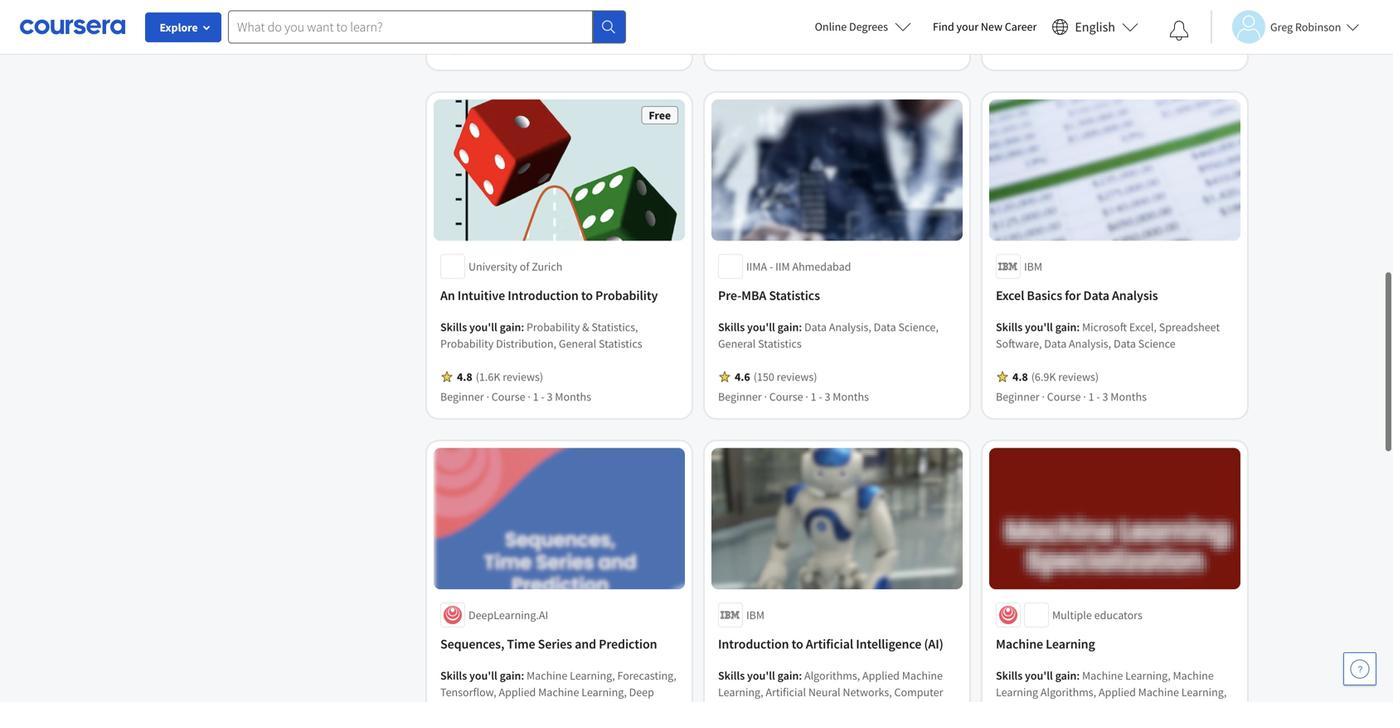 Task type: describe. For each thing, give the bounding box(es) containing it.
networks, inside machine learning, forecasting, tensorflow, applied machine learning, deep learning, artificial neural networks, hum
[[565, 702, 615, 703]]

intelligence
[[856, 636, 922, 653]]

introduction to artificial intelligence (ai)
[[719, 636, 944, 653]]

mba
[[742, 287, 767, 304]]

gain for basics
[[1056, 320, 1077, 335]]

course for 4.6 (150 reviews)
[[770, 389, 804, 404]]

iima - iim ahmedabad
[[747, 259, 852, 274]]

machine down sequences, time series and prediction
[[527, 669, 568, 683]]

algorithms,
[[805, 669, 861, 683]]

beginner · course · 1 - 3 months for excel basics for data analysis
[[996, 389, 1147, 404]]

4.8 (1.6k reviews)
[[457, 369, 544, 384]]

data up 4.8 (6.9k reviews)
[[1045, 336, 1067, 351]]

beginner for excel
[[996, 389, 1040, 404]]

months for an intuitive introduction to probability
[[555, 389, 592, 404]]

you'll for intuitive
[[470, 320, 498, 335]]

prediction
[[599, 636, 658, 653]]

an intuitive introduction to probability
[[441, 287, 658, 304]]

0 vertical spatial probability
[[596, 287, 658, 304]]

2 vertical spatial probability
[[441, 336, 494, 351]]

microsoft excel, spreadsheet software, data analysis, data science
[[996, 320, 1221, 351]]

intuitive
[[458, 287, 505, 304]]

excel basics for data analysis
[[996, 287, 1159, 304]]

machine learning link
[[996, 635, 1235, 654]]

learning, down computer
[[866, 702, 911, 703]]

analysis
[[1113, 287, 1159, 304]]

4.6 (150 reviews)
[[735, 369, 818, 384]]

multiple educators
[[1053, 608, 1143, 623]]

of
[[520, 259, 530, 274]]

machine left learning
[[996, 636, 1044, 653]]

skills you'll gain : for time
[[441, 669, 527, 683]]

multiple
[[1053, 608, 1093, 623]]

iim
[[776, 259, 790, 274]]

explore
[[160, 20, 198, 35]]

1 vertical spatial to
[[792, 636, 804, 653]]

deeplearning.ai
[[469, 608, 549, 623]]

(150
[[754, 369, 775, 384]]

4.8 up advanced
[[1013, 21, 1029, 36]]

online
[[815, 19, 847, 34]]

weeks
[[1115, 41, 1146, 55]]

statistics down iima - iim ahmedabad
[[769, 287, 820, 304]]

university
[[469, 259, 518, 274]]

reviews) up the advanced · course · 1 - 4 weeks on the right top of page
[[1059, 21, 1099, 36]]

skills for pre-
[[719, 320, 745, 335]]

1 for 4.8 (6.9k reviews)
[[1089, 389, 1095, 404]]

vision,
[[719, 702, 751, 703]]

sequences, time series and prediction link
[[441, 635, 679, 654]]

applied inside algorithms, applied machine learning, artificial neural networks, computer vision, deep learning, human learning, machi
[[863, 669, 900, 683]]

skills you'll gain : for to
[[719, 669, 805, 683]]

0 vertical spatial artificial
[[806, 636, 854, 653]]

4
[[1107, 41, 1113, 55]]

sequences, time series and prediction
[[441, 636, 658, 653]]

data analysis, data science, general statistics
[[719, 320, 939, 351]]

an intuitive introduction to probability link
[[441, 286, 679, 306]]

english button
[[1046, 0, 1146, 54]]

find
[[933, 19, 955, 34]]

: down learning
[[1077, 669, 1080, 683]]

excel,
[[1130, 320, 1157, 335]]

3 for an intuitive introduction to probability
[[547, 389, 553, 404]]

Search catalog text field
[[228, 10, 593, 44]]

microsoft
[[1083, 320, 1128, 335]]

beginner for pre-
[[719, 389, 762, 404]]

you'll for time
[[470, 669, 498, 683]]

4.8 for excel basics for data analysis
[[1013, 369, 1029, 384]]

science,
[[899, 320, 939, 335]]

ahmedabad
[[793, 259, 852, 274]]

applied inside machine learning, forecasting, tensorflow, applied machine learning, deep learning, artificial neural networks, hum
[[499, 685, 536, 700]]

: for introduction
[[521, 320, 525, 335]]

networks, inside algorithms, applied machine learning, artificial neural networks, computer vision, deep learning, human learning, machi
[[843, 685, 893, 700]]

spreadsheet
[[1160, 320, 1221, 335]]

excel basics for data analysis link
[[996, 286, 1235, 306]]

science
[[1139, 336, 1176, 351]]

basics
[[1027, 287, 1063, 304]]

you'll for basics
[[1026, 320, 1054, 335]]

greg
[[1271, 19, 1294, 34]]

computer
[[895, 685, 944, 700]]

: for artificial
[[799, 669, 802, 683]]

neural inside machine learning, forecasting, tensorflow, applied machine learning, deep learning, artificial neural networks, hum
[[531, 702, 563, 703]]

greg robinson button
[[1211, 10, 1360, 44]]

skills for excel
[[996, 320, 1023, 335]]

advanced
[[996, 41, 1044, 55]]

placeholder image for statistics
[[712, 99, 963, 304]]

your
[[957, 19, 979, 34]]

(1.6k
[[476, 369, 501, 384]]

gain down learning
[[1056, 669, 1077, 683]]

: for series
[[521, 669, 525, 683]]

english
[[1076, 19, 1116, 35]]

skills for introduction
[[719, 669, 745, 683]]

university of zurich
[[469, 259, 563, 274]]

course for 4.8 (2.7k reviews)
[[1051, 41, 1085, 55]]

data down 'excel,'
[[1114, 336, 1137, 351]]

ibm for introduction
[[747, 608, 765, 623]]

zurich
[[532, 259, 563, 274]]

degrees
[[850, 19, 889, 34]]

gain for to
[[778, 669, 799, 683]]

learning, up vision,
[[719, 685, 764, 700]]

4.6
[[735, 369, 751, 384]]

statistics,
[[592, 320, 638, 335]]

an
[[441, 287, 455, 304]]

time
[[507, 636, 536, 653]]

course for 4.8 (1.6k reviews)
[[492, 389, 526, 404]]

learning, down tensorflow,
[[441, 702, 486, 703]]

reviews) for pre-mba statistics
[[777, 369, 818, 384]]

coursera image
[[20, 13, 125, 40]]

you'll for mba
[[748, 320, 776, 335]]

online degrees button
[[802, 8, 925, 45]]

placeholder image for series
[[434, 448, 685, 653]]

find your new career link
[[925, 17, 1046, 37]]

educators
[[1095, 608, 1143, 623]]

general inside data analysis, data science, general statistics
[[719, 336, 756, 351]]

1 for 4.8 (1.6k reviews)
[[533, 389, 539, 404]]



Task type: vqa. For each thing, say whether or not it's contained in the screenshot.
3 associated with An Intuitive Introduction to Probability
yes



Task type: locate. For each thing, give the bounding box(es) containing it.
0 horizontal spatial general
[[559, 336, 597, 351]]

1 vertical spatial analysis,
[[1070, 336, 1112, 351]]

0 vertical spatial to
[[581, 287, 593, 304]]

greg robinson
[[1271, 19, 1342, 34]]

1 horizontal spatial ibm
[[1025, 259, 1043, 274]]

tensorflow,
[[441, 685, 497, 700]]

0 horizontal spatial analysis,
[[829, 320, 872, 335]]

ibm for excel
[[1025, 259, 1043, 274]]

gain for time
[[500, 669, 521, 683]]

skills
[[441, 320, 467, 335], [719, 320, 745, 335], [996, 320, 1023, 335], [441, 669, 467, 683], [719, 669, 745, 683], [996, 669, 1023, 683]]

1 horizontal spatial introduction
[[719, 636, 789, 653]]

ibm up basics at the top right of the page
[[1025, 259, 1043, 274]]

course
[[492, 41, 526, 55], [770, 41, 804, 55], [1051, 41, 1085, 55], [492, 389, 526, 404], [770, 389, 804, 404], [1048, 389, 1082, 404]]

&
[[583, 320, 590, 335]]

probability up the distribution,
[[527, 320, 580, 335]]

statistics up 4.6 (150 reviews) in the right bottom of the page
[[758, 336, 802, 351]]

2 vertical spatial artificial
[[488, 702, 529, 703]]

reviews) for excel basics for data analysis
[[1059, 369, 1099, 384]]

probability up statistics,
[[596, 287, 658, 304]]

pre-
[[719, 287, 742, 304]]

advanced · course · 1 - 4 weeks
[[996, 41, 1146, 55]]

artificial down tensorflow,
[[488, 702, 529, 703]]

introduction
[[508, 287, 579, 304], [719, 636, 789, 653]]

machine learning, forecasting, tensorflow, applied machine learning, deep learning, artificial neural networks, hum
[[441, 669, 677, 703]]

gain down time at the bottom left of page
[[500, 669, 521, 683]]

4.8 (6.9k reviews)
[[1013, 369, 1099, 384]]

0 horizontal spatial probability
[[441, 336, 494, 351]]

networks, down and
[[565, 702, 615, 703]]

excel
[[996, 287, 1025, 304]]

learning, down algorithms,
[[780, 702, 826, 703]]

distribution,
[[496, 336, 557, 351]]

1 horizontal spatial general
[[719, 336, 756, 351]]

networks, up human
[[843, 685, 893, 700]]

deep right vision,
[[753, 702, 778, 703]]

find your new career
[[933, 19, 1037, 34]]

placeholder image for artificial
[[712, 448, 963, 653]]

4.8
[[1013, 21, 1029, 36], [457, 369, 473, 384], [1013, 369, 1029, 384]]

probability
[[596, 287, 658, 304], [527, 320, 580, 335], [441, 336, 494, 351]]

algorithms, applied machine learning, artificial neural networks, computer vision, deep learning, human learning, machi
[[719, 669, 955, 703]]

machine learning
[[996, 636, 1096, 653]]

1 vertical spatial applied
[[499, 685, 536, 700]]

0 horizontal spatial applied
[[499, 685, 536, 700]]

: down time at the bottom left of page
[[521, 669, 525, 683]]

series
[[538, 636, 572, 653]]

statistics down statistics,
[[599, 336, 643, 351]]

0 vertical spatial analysis,
[[829, 320, 872, 335]]

(2.7k
[[1032, 21, 1057, 36]]

skills you'll gain :
[[441, 320, 527, 335], [719, 320, 805, 335], [996, 320, 1083, 335], [441, 669, 527, 683], [719, 669, 805, 683], [996, 669, 1083, 683]]

neural down sequences, time series and prediction
[[531, 702, 563, 703]]

skills you'll gain : down mba
[[719, 320, 805, 335]]

reviews) right (6.9k
[[1059, 369, 1099, 384]]

you'll up vision,
[[748, 669, 776, 683]]

1 vertical spatial deep
[[753, 702, 778, 703]]

analysis, inside microsoft excel, spreadsheet software, data analysis, data science
[[1070, 336, 1112, 351]]

1 for 4.6 (150 reviews)
[[811, 389, 817, 404]]

analysis, down microsoft
[[1070, 336, 1112, 351]]

(ai)
[[925, 636, 944, 653]]

career
[[1005, 19, 1037, 34]]

machine inside algorithms, applied machine learning, artificial neural networks, computer vision, deep learning, human learning, machi
[[902, 669, 943, 683]]

introduction up vision,
[[719, 636, 789, 653]]

software,
[[996, 336, 1043, 351]]

robinson
[[1296, 19, 1342, 34]]

3 for excel basics for data analysis
[[1103, 389, 1109, 404]]

online degrees
[[815, 19, 889, 34]]

machine up computer
[[902, 669, 943, 683]]

you'll up tensorflow,
[[470, 669, 498, 683]]

skills up tensorflow,
[[441, 669, 467, 683]]

learning,
[[570, 669, 615, 683], [582, 685, 627, 700], [719, 685, 764, 700], [441, 702, 486, 703], [780, 702, 826, 703], [866, 702, 911, 703]]

to up algorithms, applied machine learning, artificial neural networks, computer vision, deep learning, human learning, machi
[[792, 636, 804, 653]]

pre-mba statistics
[[719, 287, 820, 304]]

skills you'll gain : up vision,
[[719, 669, 805, 683]]

: left microsoft
[[1077, 320, 1080, 335]]

help center image
[[1351, 660, 1371, 680]]

·
[[487, 41, 489, 55], [528, 41, 531, 55], [765, 41, 767, 55], [806, 41, 809, 55], [1046, 41, 1049, 55], [1088, 41, 1091, 55], [487, 389, 489, 404], [528, 389, 531, 404], [765, 389, 767, 404], [806, 389, 809, 404], [1042, 389, 1045, 404], [1084, 389, 1087, 404]]

deep inside machine learning, forecasting, tensorflow, applied machine learning, deep learning, artificial neural networks, hum
[[629, 685, 655, 700]]

you'll down the intuitive
[[470, 320, 498, 335]]

artificial
[[806, 636, 854, 653], [766, 685, 806, 700], [488, 702, 529, 703]]

beginner · course · 1 - 3 months for pre-mba statistics
[[719, 389, 869, 404]]

None search field
[[228, 10, 626, 44]]

0 vertical spatial introduction
[[508, 287, 579, 304]]

skills you'll gain : for mba
[[719, 320, 805, 335]]

(6.9k
[[1032, 369, 1057, 384]]

1 vertical spatial artificial
[[766, 685, 806, 700]]

1 horizontal spatial analysis,
[[1070, 336, 1112, 351]]

and
[[575, 636, 597, 653]]

skills down machine learning
[[996, 669, 1023, 683]]

gain for mba
[[778, 320, 799, 335]]

placeholder image for for
[[990, 99, 1241, 304]]

beginner for an
[[441, 389, 484, 404]]

artificial inside machine learning, forecasting, tensorflow, applied machine learning, deep learning, artificial neural networks, hum
[[488, 702, 529, 703]]

you'll down mba
[[748, 320, 776, 335]]

statistics inside probability & statistics, probability distribution, general statistics
[[599, 336, 643, 351]]

general down &
[[559, 336, 597, 351]]

forecasting,
[[618, 669, 677, 683]]

:
[[521, 320, 525, 335], [799, 320, 802, 335], [1077, 320, 1080, 335], [521, 669, 525, 683], [799, 669, 802, 683], [1077, 669, 1080, 683]]

skills up the software, at the top of the page
[[996, 320, 1023, 335]]

0 horizontal spatial to
[[581, 287, 593, 304]]

skills down pre-
[[719, 320, 745, 335]]

skills you'll gain : for intuitive
[[441, 320, 527, 335]]

deep down forecasting,
[[629, 685, 655, 700]]

gain down pre-mba statistics
[[778, 320, 799, 335]]

you'll
[[470, 320, 498, 335], [748, 320, 776, 335], [1026, 320, 1054, 335], [470, 669, 498, 683], [748, 669, 776, 683], [1026, 669, 1054, 683]]

reviews)
[[1059, 21, 1099, 36], [503, 369, 544, 384], [777, 369, 818, 384], [1059, 369, 1099, 384]]

introduction to artificial intelligence (ai) link
[[719, 635, 957, 654]]

reviews) right (150 at the right
[[777, 369, 818, 384]]

applied down time at the bottom left of page
[[499, 685, 536, 700]]

0 horizontal spatial neural
[[531, 702, 563, 703]]

0 horizontal spatial ibm
[[747, 608, 765, 623]]

machine
[[996, 636, 1044, 653], [527, 669, 568, 683], [902, 669, 943, 683], [539, 685, 579, 700]]

0 vertical spatial deep
[[629, 685, 655, 700]]

1 horizontal spatial applied
[[863, 669, 900, 683]]

general
[[559, 336, 597, 351], [719, 336, 756, 351]]

learning, down and
[[570, 669, 615, 683]]

gain left algorithms,
[[778, 669, 799, 683]]

1 general from the left
[[559, 336, 597, 351]]

ibm up introduction to artificial intelligence (ai)
[[747, 608, 765, 623]]

gain
[[500, 320, 521, 335], [778, 320, 799, 335], [1056, 320, 1077, 335], [500, 669, 521, 683], [778, 669, 799, 683], [1056, 669, 1077, 683]]

for
[[1065, 287, 1081, 304]]

skills you'll gain : for basics
[[996, 320, 1083, 335]]

1 vertical spatial ibm
[[747, 608, 765, 623]]

statistics inside data analysis, data science, general statistics
[[758, 336, 802, 351]]

probability & statistics, probability distribution, general statistics
[[441, 320, 643, 351]]

1 vertical spatial networks,
[[565, 702, 615, 703]]

1
[[533, 41, 539, 55], [811, 41, 817, 55], [1093, 41, 1099, 55], [533, 389, 539, 404], [811, 389, 817, 404], [1089, 389, 1095, 404]]

artificial down algorithms,
[[766, 685, 806, 700]]

0 horizontal spatial deep
[[629, 685, 655, 700]]

2 horizontal spatial probability
[[596, 287, 658, 304]]

4.8 left (6.9k
[[1013, 369, 1029, 384]]

-
[[541, 41, 545, 55], [819, 41, 823, 55], [1101, 41, 1105, 55], [770, 259, 774, 274], [541, 389, 545, 404], [819, 389, 823, 404], [1097, 389, 1101, 404]]

months for pre-mba statistics
[[833, 389, 869, 404]]

general up 4.6
[[719, 336, 756, 351]]

neural down algorithms,
[[809, 685, 841, 700]]

skills up vision,
[[719, 669, 745, 683]]

1 horizontal spatial deep
[[753, 702, 778, 703]]

human
[[828, 702, 864, 703]]

: for for
[[1077, 320, 1080, 335]]

you'll down machine learning
[[1026, 669, 1054, 683]]

free
[[649, 108, 671, 123]]

3
[[547, 41, 553, 55], [825, 41, 831, 55], [547, 389, 553, 404], [825, 389, 831, 404], [1103, 389, 1109, 404]]

skills you'll gain : up tensorflow,
[[441, 669, 527, 683]]

explore button
[[145, 12, 222, 42]]

: for statistics
[[799, 320, 802, 335]]

introduction down 'zurich'
[[508, 287, 579, 304]]

data left science,
[[874, 320, 897, 335]]

: down pre-mba statistics
[[799, 320, 802, 335]]

to up &
[[581, 287, 593, 304]]

skills for sequences,
[[441, 669, 467, 683]]

data
[[1084, 287, 1110, 304], [805, 320, 827, 335], [874, 320, 897, 335], [1045, 336, 1067, 351], [1114, 336, 1137, 351]]

probability up (1.6k
[[441, 336, 494, 351]]

months
[[555, 41, 592, 55], [833, 41, 869, 55], [555, 389, 592, 404], [833, 389, 869, 404], [1111, 389, 1147, 404]]

0 horizontal spatial introduction
[[508, 287, 579, 304]]

skills for an
[[441, 320, 467, 335]]

applied down intelligence
[[863, 669, 900, 683]]

data down 'pre-mba statistics' link
[[805, 320, 827, 335]]

1 horizontal spatial networks,
[[843, 685, 893, 700]]

beginner · course · 1 - 3 months for an intuitive introduction to probability
[[441, 389, 592, 404]]

4.8 for an intuitive introduction to probability
[[457, 369, 473, 384]]

analysis, down 'pre-mba statistics' link
[[829, 320, 872, 335]]

placeholder image
[[712, 99, 963, 304], [990, 99, 1241, 304], [434, 448, 685, 653], [712, 448, 963, 653], [990, 448, 1241, 653]]

2 general from the left
[[719, 336, 756, 351]]

learning
[[1046, 636, 1096, 653]]

data right for on the right of the page
[[1084, 287, 1110, 304]]

general inside probability & statistics, probability distribution, general statistics
[[559, 336, 597, 351]]

you'll for to
[[748, 669, 776, 683]]

skills down an
[[441, 320, 467, 335]]

you'll up the software, at the top of the page
[[1026, 320, 1054, 335]]

new
[[981, 19, 1003, 34]]

beginner
[[441, 41, 484, 55], [719, 41, 762, 55], [441, 389, 484, 404], [719, 389, 762, 404], [996, 389, 1040, 404]]

4.8 left (1.6k
[[457, 369, 473, 384]]

1 horizontal spatial probability
[[527, 320, 580, 335]]

3 for pre-mba statistics
[[825, 389, 831, 404]]

data inside excel basics for data analysis link
[[1084, 287, 1110, 304]]

deep
[[629, 685, 655, 700], [753, 702, 778, 703]]

0 horizontal spatial networks,
[[565, 702, 615, 703]]

ibm
[[1025, 259, 1043, 274], [747, 608, 765, 623]]

artificial inside algorithms, applied machine learning, artificial neural networks, computer vision, deep learning, human learning, machi
[[766, 685, 806, 700]]

4.8 (2.7k reviews)
[[1013, 21, 1099, 36]]

gain for intuitive
[[500, 320, 521, 335]]

gain up the distribution,
[[500, 320, 521, 335]]

reviews) for an intuitive introduction to probability
[[503, 369, 544, 384]]

: up the distribution,
[[521, 320, 525, 335]]

1 horizontal spatial neural
[[809, 685, 841, 700]]

neural inside algorithms, applied machine learning, artificial neural networks, computer vision, deep learning, human learning, machi
[[809, 685, 841, 700]]

iima
[[747, 259, 768, 274]]

machine down sequences, time series and prediction link
[[539, 685, 579, 700]]

0 vertical spatial neural
[[809, 685, 841, 700]]

: left algorithms,
[[799, 669, 802, 683]]

sequences,
[[441, 636, 505, 653]]

0 vertical spatial ibm
[[1025, 259, 1043, 274]]

artificial up algorithms,
[[806, 636, 854, 653]]

pre-mba statistics link
[[719, 286, 957, 306]]

show notifications image
[[1170, 21, 1190, 41]]

gain down for on the right of the page
[[1056, 320, 1077, 335]]

course for 4.8 (6.9k reviews)
[[1048, 389, 1082, 404]]

1 vertical spatial probability
[[527, 320, 580, 335]]

deep inside algorithms, applied machine learning, artificial neural networks, computer vision, deep learning, human learning, machi
[[753, 702, 778, 703]]

neural
[[809, 685, 841, 700], [531, 702, 563, 703]]

skills you'll gain : down machine learning
[[996, 669, 1083, 683]]

1 vertical spatial neural
[[531, 702, 563, 703]]

1 horizontal spatial to
[[792, 636, 804, 653]]

0 vertical spatial networks,
[[843, 685, 893, 700]]

statistics
[[769, 287, 820, 304], [599, 336, 643, 351], [758, 336, 802, 351]]

1 for 4.8 (2.7k reviews)
[[1093, 41, 1099, 55]]

skills you'll gain : up the software, at the top of the page
[[996, 320, 1083, 335]]

0 vertical spatial applied
[[863, 669, 900, 683]]

applied
[[863, 669, 900, 683], [499, 685, 536, 700]]

months for excel basics for data analysis
[[1111, 389, 1147, 404]]

beginner · course · 1 - 3 months
[[441, 41, 592, 55], [719, 41, 869, 55], [441, 389, 592, 404], [719, 389, 869, 404], [996, 389, 1147, 404]]

reviews) down the distribution,
[[503, 369, 544, 384]]

1 vertical spatial introduction
[[719, 636, 789, 653]]

analysis, inside data analysis, data science, general statistics
[[829, 320, 872, 335]]

learning, down forecasting,
[[582, 685, 627, 700]]

skills you'll gain : down the intuitive
[[441, 320, 527, 335]]



